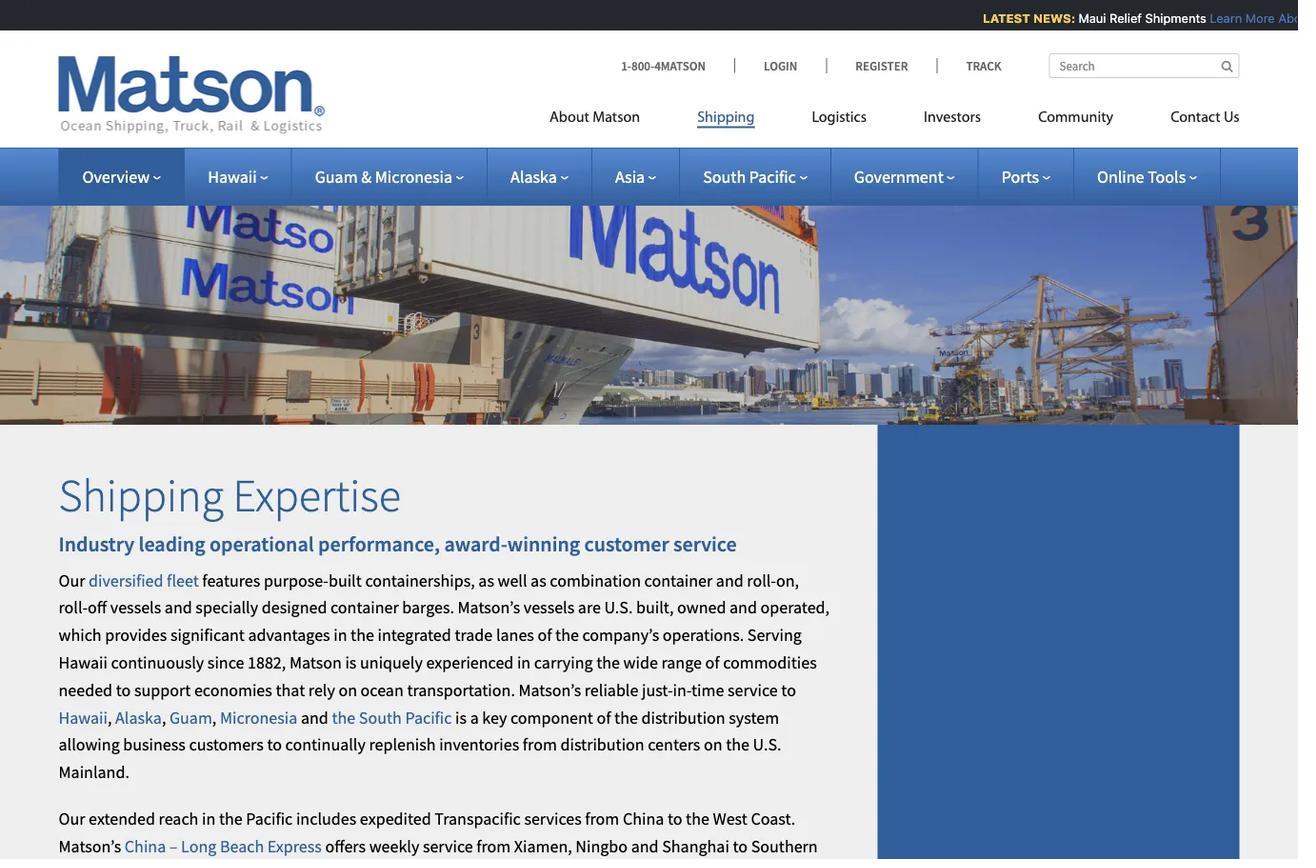 Task type: vqa. For each thing, say whether or not it's contained in the screenshot.
Kaohsiung ICON
no



Task type: locate. For each thing, give the bounding box(es) containing it.
continually
[[285, 734, 366, 756]]

beach
[[220, 836, 264, 857]]

None search field
[[1049, 53, 1240, 78]]

0 horizontal spatial south
[[359, 707, 402, 728]]

operations.
[[663, 625, 744, 646]]

on inside the is a key component of the distribution system allowing business customers to continually replenish inventories from distribution centers on the u.s. mainland.
[[704, 734, 723, 756]]

to inside our extended reach in the pacific includes expedited transpacific services from china to the west coast. matson's
[[668, 808, 683, 830]]

west
[[713, 808, 748, 830]]

relief
[[1104, 11, 1136, 25]]

winning
[[508, 531, 580, 557]]

1 horizontal spatial shipping
[[698, 110, 755, 125]]

guam & micronesia link
[[315, 166, 464, 187]]

hawaii down blue matson logo with ocean, shipping, truck, rail and logistics written beneath it.
[[208, 166, 257, 187]]

on inside features purpose-built containerships, as well as combination container and roll-on, roll-off vessels and specially designed container barges. matson's vessels are u.s. built, owned and operated, which provides significant advantages in the integrated trade lanes of the company's operations. serving hawaii continuously since 1882, matson is uniquely experienced in carrying the wide range of commodities needed to support economies that rely on ocean transportation. matson's reliable just-in-time service to hawaii , alaska , guam , micronesia and the south pacific
[[339, 679, 357, 701]]

0 vertical spatial in
[[334, 625, 347, 646]]

of up time
[[706, 652, 720, 673]]

0 vertical spatial alaska
[[511, 166, 557, 187]]

pacific up replenish
[[405, 707, 452, 728]]

1 horizontal spatial china
[[623, 808, 664, 830]]

vessels left are
[[524, 597, 575, 619]]

0 horizontal spatial on
[[339, 679, 357, 701]]

1 horizontal spatial of
[[597, 707, 611, 728]]

1 vertical spatial container
[[331, 597, 399, 619]]

china up ningbo
[[623, 808, 664, 830]]

2 our from the top
[[59, 808, 85, 830]]

from down transpacific
[[477, 836, 511, 857]]

1 horizontal spatial is
[[455, 707, 467, 728]]

and up owned on the right of page
[[716, 570, 744, 591]]

1 vertical spatial pacific
[[405, 707, 452, 728]]

0 horizontal spatial in
[[202, 808, 216, 830]]

the up shanghai
[[686, 808, 710, 830]]

2 vertical spatial matson's
[[59, 836, 121, 857]]

matson inside features purpose-built containerships, as well as combination container and roll-on, roll-off vessels and specially designed container barges. matson's vessels are u.s. built, owned and operated, which provides significant advantages in the integrated trade lanes of the company's operations. serving hawaii continuously since 1882, matson is uniquely experienced in carrying the wide range of commodities needed to support economies that rely on ocean transportation. matson's reliable just-in-time service to hawaii , alaska , guam , micronesia and the south pacific
[[290, 652, 342, 673]]

and
[[716, 570, 744, 591], [165, 597, 192, 619], [730, 597, 757, 619], [301, 707, 329, 728], [631, 836, 659, 857]]

service inside features purpose-built containerships, as well as combination container and roll-on, roll-off vessels and specially designed container barges. matson's vessels are u.s. built, owned and operated, which provides significant advantages in the integrated trade lanes of the company's operations. serving hawaii continuously since 1882, matson is uniquely experienced in carrying the wide range of commodities needed to support economies that rely on ocean transportation. matson's reliable just-in-time service to hawaii , alaska , guam , micronesia and the south pacific
[[728, 679, 778, 701]]

1 horizontal spatial south
[[703, 166, 746, 187]]

online
[[1098, 166, 1145, 187]]

hawaii link down blue matson logo with ocean, shipping, truck, rail and logistics written beneath it.
[[208, 166, 268, 187]]

0 horizontal spatial of
[[538, 625, 552, 646]]

our left extended
[[59, 808, 85, 830]]

2 vertical spatial of
[[597, 707, 611, 728]]

0 vertical spatial shipping
[[698, 110, 755, 125]]

the south pacific link
[[332, 707, 452, 728]]

ocean
[[361, 679, 404, 701]]

1 our from the top
[[59, 570, 85, 591]]

hawaii link down needed
[[59, 707, 108, 728]]

u.s. inside the is a key component of the distribution system allowing business customers to continually replenish inventories from distribution centers on the u.s. mainland.
[[753, 734, 782, 756]]

on right centers
[[704, 734, 723, 756]]

time
[[692, 679, 724, 701]]

blue matson logo with ocean, shipping, truck, rail and logistics written beneath it. image
[[59, 56, 325, 134]]

to inside the is a key component of the distribution system allowing business customers to continually replenish inventories from distribution centers on the u.s. mainland.
[[267, 734, 282, 756]]

0 vertical spatial guam
[[315, 166, 358, 187]]

provides
[[105, 625, 167, 646]]

vessels up "provides" on the bottom left of page
[[110, 597, 161, 619]]

the up uniquely
[[351, 625, 374, 646]]

purpose-
[[264, 570, 329, 591]]

matson's up trade on the bottom
[[458, 597, 520, 619]]

0 vertical spatial u.s.
[[605, 597, 633, 619]]

section
[[854, 425, 1264, 859]]

of inside the is a key component of the distribution system allowing business customers to continually replenish inventories from distribution centers on the u.s. mainland.
[[597, 707, 611, 728]]

u.s. down system
[[753, 734, 782, 756]]

0 vertical spatial on
[[339, 679, 357, 701]]

hawaii down needed
[[59, 707, 108, 728]]

is
[[345, 652, 357, 673], [455, 707, 467, 728]]

alaska link down about
[[511, 166, 569, 187]]

2 horizontal spatial of
[[706, 652, 720, 673]]

carrying
[[534, 652, 593, 673]]

register
[[856, 58, 908, 73]]

0 horizontal spatial china
[[125, 836, 166, 857]]

features
[[202, 570, 260, 591]]

1 vertical spatial guam
[[170, 707, 212, 728]]

0 horizontal spatial ,
[[108, 707, 112, 728]]

container down built
[[331, 597, 399, 619]]

micronesia
[[375, 166, 453, 187], [220, 707, 298, 728]]

1 vertical spatial in
[[517, 652, 531, 673]]

includes
[[296, 808, 357, 830]]

shipping link
[[669, 101, 784, 140]]

the up the china – long beach express
[[219, 808, 243, 830]]

u.s.
[[605, 597, 633, 619], [753, 734, 782, 756]]

1 vertical spatial service
[[728, 679, 778, 701]]

2 horizontal spatial pacific
[[750, 166, 796, 187]]

guam
[[315, 166, 358, 187], [170, 707, 212, 728]]

and up serving
[[730, 597, 757, 619]]

as left well
[[479, 570, 494, 591]]

matson's up the component
[[519, 679, 581, 701]]

the up reliable
[[597, 652, 620, 673]]

our diversified fleet
[[59, 570, 199, 591]]

1-800-4matson
[[621, 58, 706, 73]]

0 horizontal spatial roll-
[[59, 597, 88, 619]]

, left "guam" link
[[162, 707, 166, 728]]

0 vertical spatial distribution
[[642, 707, 726, 728]]

register link
[[826, 58, 937, 73]]

and down rely
[[301, 707, 329, 728]]

significant
[[170, 625, 245, 646]]

in-
[[673, 679, 692, 701]]

lanes
[[496, 625, 534, 646]]

the down system
[[726, 734, 750, 756]]

1 vertical spatial south
[[359, 707, 402, 728]]

roll-
[[747, 570, 776, 591], [59, 597, 88, 619]]

, up allowing
[[108, 707, 112, 728]]

of down reliable
[[597, 707, 611, 728]]

shipping for shipping expertise
[[59, 466, 224, 523]]

award-
[[444, 531, 508, 557]]

0 vertical spatial of
[[538, 625, 552, 646]]

our inside our extended reach in the pacific includes expedited transpacific services from china to the west coast. matson's
[[59, 808, 85, 830]]

0 horizontal spatial alaska
[[115, 707, 162, 728]]

0 vertical spatial is
[[345, 652, 357, 673]]

1 vertical spatial matson
[[290, 652, 342, 673]]

long
[[181, 836, 217, 857]]

2 vertical spatial pacific
[[246, 808, 293, 830]]

0 horizontal spatial from
[[477, 836, 511, 857]]

our down industry
[[59, 570, 85, 591]]

2 horizontal spatial in
[[517, 652, 531, 673]]

owned
[[677, 597, 726, 619]]

1 vertical spatial our
[[59, 808, 85, 830]]

to down 'micronesia' link
[[267, 734, 282, 756]]

shipping for shipping
[[698, 110, 755, 125]]

, up customers in the left bottom of the page
[[212, 707, 217, 728]]

1 vertical spatial micronesia
[[220, 707, 298, 728]]

0 vertical spatial alaska link
[[511, 166, 569, 187]]

on
[[339, 679, 357, 701], [704, 734, 723, 756]]

guam inside features purpose-built containerships, as well as combination container and roll-on, roll-off vessels and specially designed container barges. matson's vessels are u.s. built, owned and operated, which provides significant advantages in the integrated trade lanes of the company's operations. serving hawaii continuously since 1882, matson is uniquely experienced in carrying the wide range of commodities needed to support economies that rely on ocean transportation. matson's reliable just-in-time service to hawaii , alaska , guam , micronesia and the south pacific
[[170, 707, 212, 728]]

2 vessels from the left
[[524, 597, 575, 619]]

2 vertical spatial service
[[423, 836, 473, 857]]

0 vertical spatial matson's
[[458, 597, 520, 619]]

1 horizontal spatial as
[[531, 570, 547, 591]]

matson up rely
[[290, 652, 342, 673]]

track link
[[937, 58, 1002, 73]]

1 horizontal spatial hawaii link
[[208, 166, 268, 187]]

0 vertical spatial south
[[703, 166, 746, 187]]

1 vertical spatial distribution
[[561, 734, 645, 756]]

from down the component
[[523, 734, 557, 756]]

1 vertical spatial on
[[704, 734, 723, 756]]

1 vertical spatial u.s.
[[753, 734, 782, 756]]

reach
[[159, 808, 199, 830]]

matson right about
[[593, 110, 640, 125]]

pacific up express
[[246, 808, 293, 830]]

as right well
[[531, 570, 547, 591]]

south inside features purpose-built containerships, as well as combination container and roll-on, roll-off vessels and specially designed container barges. matson's vessels are u.s. built, owned and operated, which provides significant advantages in the integrated trade lanes of the company's operations. serving hawaii continuously since 1882, matson is uniquely experienced in carrying the wide range of commodities needed to support economies that rely on ocean transportation. matson's reliable just-in-time service to hawaii , alaska , guam , micronesia and the south pacific
[[359, 707, 402, 728]]

hawaii up needed
[[59, 652, 108, 673]]

is left uniquely
[[345, 652, 357, 673]]

service down transpacific
[[423, 836, 473, 857]]

0 vertical spatial china
[[623, 808, 664, 830]]

economies
[[194, 679, 272, 701]]

as
[[479, 570, 494, 591], [531, 570, 547, 591]]

south down ocean
[[359, 707, 402, 728]]

the up the continually
[[332, 707, 356, 728]]

in up long
[[202, 808, 216, 830]]

features purpose-built containerships, as well as combination container and roll-on, roll-off vessels and specially designed container barges. matson's vessels are u.s. built, owned and operated, which provides significant advantages in the integrated trade lanes of the company's operations. serving hawaii continuously since 1882, matson is uniquely experienced in carrying the wide range of commodities needed to support economies that rely on ocean transportation. matson's reliable just-in-time service to hawaii , alaska , guam , micronesia and the south pacific
[[59, 570, 830, 728]]

shipping up leading at the left bottom
[[59, 466, 224, 523]]

1 horizontal spatial vessels
[[524, 597, 575, 619]]

china left –
[[125, 836, 166, 857]]

0 horizontal spatial is
[[345, 652, 357, 673]]

in right advantages at the left of the page
[[334, 625, 347, 646]]

1 vertical spatial china
[[125, 836, 166, 857]]

1 horizontal spatial micronesia
[[375, 166, 453, 187]]

service
[[674, 531, 737, 557], [728, 679, 778, 701], [423, 836, 473, 857]]

1 horizontal spatial roll-
[[747, 570, 776, 591]]

customers
[[189, 734, 264, 756]]

search image
[[1222, 60, 1233, 72]]

1 vertical spatial hawaii
[[59, 652, 108, 673]]

matson's
[[458, 597, 520, 619], [519, 679, 581, 701], [59, 836, 121, 857]]

roll- up operated,
[[747, 570, 776, 591]]

well
[[498, 570, 527, 591]]

abou
[[1273, 11, 1299, 25]]

advantages
[[248, 625, 330, 646]]

1 horizontal spatial on
[[704, 734, 723, 756]]

service inside the 'offers weekly service from xiamen, ningbo and shanghai to southern'
[[423, 836, 473, 857]]

range
[[662, 652, 702, 673]]

0 horizontal spatial hawaii link
[[59, 707, 108, 728]]

from up ningbo
[[585, 808, 620, 830]]

1 vertical spatial alaska link
[[115, 707, 162, 728]]

0 horizontal spatial alaska link
[[115, 707, 162, 728]]

diversified fleet link
[[89, 570, 199, 591]]

centers
[[648, 734, 701, 756]]

1 vertical spatial from
[[585, 808, 620, 830]]

2 horizontal spatial from
[[585, 808, 620, 830]]

offers weekly service from xiamen, ningbo and shanghai to southern
[[59, 836, 818, 859]]

our for our diversified fleet
[[59, 570, 85, 591]]

0 horizontal spatial micronesia
[[220, 707, 298, 728]]

1 horizontal spatial pacific
[[405, 707, 452, 728]]

0 horizontal spatial guam
[[170, 707, 212, 728]]

guam link
[[170, 707, 212, 728]]

shipping up south pacific
[[698, 110, 755, 125]]

1 vertical spatial of
[[706, 652, 720, 673]]

1 horizontal spatial alaska
[[511, 166, 557, 187]]

1 horizontal spatial guam
[[315, 166, 358, 187]]

0 vertical spatial from
[[523, 734, 557, 756]]

service up system
[[728, 679, 778, 701]]

in down lanes on the bottom left of page
[[517, 652, 531, 673]]

about matson link
[[550, 101, 669, 140]]

2 horizontal spatial ,
[[212, 707, 217, 728]]

2 vertical spatial in
[[202, 808, 216, 830]]

in
[[334, 625, 347, 646], [517, 652, 531, 673], [202, 808, 216, 830]]

1 vertical spatial shipping
[[59, 466, 224, 523]]

to down commodities at the right bottom of page
[[782, 679, 796, 701]]

learn more abou link
[[1204, 11, 1299, 25]]

0 vertical spatial hawaii link
[[208, 166, 268, 187]]

service up owned on the right of page
[[674, 531, 737, 557]]

alaska inside features purpose-built containerships, as well as combination container and roll-on, roll-off vessels and specially designed container barges. matson's vessels are u.s. built, owned and operated, which provides significant advantages in the integrated trade lanes of the company's operations. serving hawaii continuously since 1882, matson is uniquely experienced in carrying the wide range of commodities needed to support economies that rely on ocean transportation. matson's reliable just-in-time service to hawaii , alaska , guam , micronesia and the south pacific
[[115, 707, 162, 728]]

online tools link
[[1098, 166, 1198, 187]]

roll- up which at the bottom left of page
[[59, 597, 88, 619]]

alaska up business
[[115, 707, 162, 728]]

on right rely
[[339, 679, 357, 701]]

a
[[470, 707, 479, 728]]

allowing
[[59, 734, 120, 756]]

to inside the 'offers weekly service from xiamen, ningbo and shanghai to southern'
[[733, 836, 748, 857]]

is inside features purpose-built containerships, as well as combination container and roll-on, roll-off vessels and specially designed container barges. matson's vessels are u.s. built, owned and operated, which provides significant advantages in the integrated trade lanes of the company's operations. serving hawaii continuously since 1882, matson is uniquely experienced in carrying the wide range of commodities needed to support economies that rely on ocean transportation. matson's reliable just-in-time service to hawaii , alaska , guam , micronesia and the south pacific
[[345, 652, 357, 673]]

operated,
[[761, 597, 830, 619]]

1 horizontal spatial ,
[[162, 707, 166, 728]]

container up owned on the right of page
[[645, 570, 713, 591]]

south down shipping link
[[703, 166, 746, 187]]

to up shanghai
[[668, 808, 683, 830]]

0 vertical spatial hawaii
[[208, 166, 257, 187]]

to down west
[[733, 836, 748, 857]]

alaska down about
[[511, 166, 557, 187]]

guam down support
[[170, 707, 212, 728]]

2 vertical spatial from
[[477, 836, 511, 857]]

alaska link up business
[[115, 707, 162, 728]]

1 vertical spatial alaska
[[115, 707, 162, 728]]

,
[[108, 707, 112, 728], [162, 707, 166, 728], [212, 707, 217, 728]]

and inside the 'offers weekly service from xiamen, ningbo and shanghai to southern'
[[631, 836, 659, 857]]

and right ningbo
[[631, 836, 659, 857]]

u.s. up company's
[[605, 597, 633, 619]]

distribution down in-
[[642, 707, 726, 728]]

weekly
[[369, 836, 419, 857]]

1 horizontal spatial matson
[[593, 110, 640, 125]]

matson's down extended
[[59, 836, 121, 857]]

1 vertical spatial is
[[455, 707, 467, 728]]

0 horizontal spatial shipping
[[59, 466, 224, 523]]

0 vertical spatial our
[[59, 570, 85, 591]]

micronesia right the &
[[375, 166, 453, 187]]

0 horizontal spatial as
[[479, 570, 494, 591]]

0 vertical spatial container
[[645, 570, 713, 591]]

1882,
[[248, 652, 286, 673]]

government
[[854, 166, 944, 187]]

shipping
[[698, 110, 755, 125], [59, 466, 224, 523]]

shipping inside shipping link
[[698, 110, 755, 125]]

0 vertical spatial matson
[[593, 110, 640, 125]]

0 horizontal spatial u.s.
[[605, 597, 633, 619]]

distribution down reliable
[[561, 734, 645, 756]]

pacific down shipping link
[[750, 166, 796, 187]]

0 horizontal spatial pacific
[[246, 808, 293, 830]]

china – long beach express
[[125, 836, 322, 857]]

commodities
[[723, 652, 817, 673]]

to
[[116, 679, 131, 701], [782, 679, 796, 701], [267, 734, 282, 756], [668, 808, 683, 830], [733, 836, 748, 857]]

south
[[703, 166, 746, 187], [359, 707, 402, 728]]

of right lanes on the bottom left of page
[[538, 625, 552, 646]]

0 vertical spatial pacific
[[750, 166, 796, 187]]

inventories
[[439, 734, 520, 756]]

guam left the &
[[315, 166, 358, 187]]

in inside our extended reach in the pacific includes expedited transpacific services from china to the west coast. matson's
[[202, 808, 216, 830]]

distribution
[[642, 707, 726, 728], [561, 734, 645, 756]]

0 horizontal spatial container
[[331, 597, 399, 619]]

1 horizontal spatial from
[[523, 734, 557, 756]]

1 horizontal spatial u.s.
[[753, 734, 782, 756]]

0 horizontal spatial matson
[[290, 652, 342, 673]]

0 horizontal spatial vessels
[[110, 597, 161, 619]]

is left the a
[[455, 707, 467, 728]]

from inside our extended reach in the pacific includes expedited transpacific services from china to the west coast. matson's
[[585, 808, 620, 830]]

4matson
[[655, 58, 706, 73]]

micronesia down economies
[[220, 707, 298, 728]]



Task type: describe. For each thing, give the bounding box(es) containing it.
pacific inside our extended reach in the pacific includes expedited transpacific services from china to the west coast. matson's
[[246, 808, 293, 830]]

from inside the is a key component of the distribution system allowing business customers to continually replenish inventories from distribution centers on the u.s. mainland.
[[523, 734, 557, 756]]

barges.
[[402, 597, 454, 619]]

matson inside top menu navigation
[[593, 110, 640, 125]]

the up carrying
[[556, 625, 579, 646]]

contact
[[1171, 110, 1221, 125]]

about
[[550, 110, 590, 125]]

asia link
[[615, 166, 657, 187]]

latest
[[977, 11, 1025, 25]]

extended
[[89, 808, 155, 830]]

–
[[169, 836, 178, 857]]

combination
[[550, 570, 641, 591]]

2 vertical spatial hawaii
[[59, 707, 108, 728]]

reliable
[[585, 679, 639, 701]]

continuously
[[111, 652, 204, 673]]

contact us
[[1171, 110, 1240, 125]]

investors link
[[896, 101, 1010, 140]]

matson's inside our extended reach in the pacific includes expedited transpacific services from china to the west coast. matson's
[[59, 836, 121, 857]]

ningbo
[[576, 836, 628, 857]]

overview
[[82, 166, 150, 187]]

0 vertical spatial service
[[674, 531, 737, 557]]

pacific inside features purpose-built containerships, as well as combination container and roll-on, roll-off vessels and specially designed container barges. matson's vessels are u.s. built, owned and operated, which provides significant advantages in the integrated trade lanes of the company's operations. serving hawaii continuously since 1882, matson is uniquely experienced in carrying the wide range of commodities needed to support economies that rely on ocean transportation. matson's reliable just-in-time service to hawaii , alaska , guam , micronesia and the south pacific
[[405, 707, 452, 728]]

1 vertical spatial roll-
[[59, 597, 88, 619]]

login
[[764, 58, 798, 73]]

wide
[[624, 652, 658, 673]]

southern
[[751, 836, 818, 857]]

online tools
[[1098, 166, 1186, 187]]

leading
[[139, 531, 205, 557]]

maui
[[1073, 11, 1101, 25]]

company's
[[583, 625, 659, 646]]

community
[[1039, 110, 1114, 125]]

top menu navigation
[[550, 101, 1240, 140]]

to right needed
[[116, 679, 131, 701]]

learn
[[1204, 11, 1236, 25]]

news:
[[1028, 11, 1070, 25]]

which
[[59, 625, 102, 646]]

logistics
[[812, 110, 867, 125]]

trade
[[455, 625, 493, 646]]

designed
[[262, 597, 327, 619]]

3 , from the left
[[212, 707, 217, 728]]

2 , from the left
[[162, 707, 166, 728]]

that
[[276, 679, 305, 701]]

asia
[[615, 166, 645, 187]]

more
[[1240, 11, 1269, 25]]

expertise
[[233, 466, 401, 523]]

just-
[[642, 679, 673, 701]]

is inside the is a key component of the distribution system allowing business customers to continually replenish inventories from distribution centers on the u.s. mainland.
[[455, 707, 467, 728]]

the down reliable
[[615, 707, 638, 728]]

south pacific link
[[703, 166, 808, 187]]

ports link
[[1002, 166, 1051, 187]]

800-
[[632, 58, 655, 73]]

business
[[123, 734, 186, 756]]

1 horizontal spatial in
[[334, 625, 347, 646]]

south pacific
[[703, 166, 796, 187]]

shipments
[[1140, 11, 1201, 25]]

replenish
[[369, 734, 436, 756]]

investors
[[924, 110, 981, 125]]

serving
[[748, 625, 802, 646]]

industry
[[59, 531, 134, 557]]

containerships,
[[365, 570, 475, 591]]

0 vertical spatial micronesia
[[375, 166, 453, 187]]

Search search field
[[1049, 53, 1240, 78]]

transportation.
[[407, 679, 515, 701]]

u.s. inside features purpose-built containerships, as well as combination container and roll-on, roll-off vessels and specially designed container barges. matson's vessels are u.s. built, owned and operated, which provides significant advantages in the integrated trade lanes of the company's operations. serving hawaii continuously since 1882, matson is uniquely experienced in carrying the wide range of commodities needed to support economies that rely on ocean transportation. matson's reliable just-in-time service to hawaii , alaska , guam , micronesia and the south pacific
[[605, 597, 633, 619]]

support
[[134, 679, 191, 701]]

track
[[966, 58, 1002, 73]]

banner image
[[0, 175, 1299, 425]]

system
[[729, 707, 779, 728]]

needed
[[59, 679, 113, 701]]

1 horizontal spatial alaska link
[[511, 166, 569, 187]]

china inside our extended reach in the pacific includes expedited transpacific services from china to the west coast. matson's
[[623, 808, 664, 830]]

transpacific
[[435, 808, 521, 830]]

fleet
[[167, 570, 199, 591]]

ports
[[1002, 166, 1039, 187]]

integrated
[[378, 625, 451, 646]]

&
[[361, 166, 372, 187]]

1-800-4matson link
[[621, 58, 735, 73]]

1 horizontal spatial container
[[645, 570, 713, 591]]

offers
[[325, 836, 366, 857]]

login link
[[735, 58, 826, 73]]

0 vertical spatial roll-
[[747, 570, 776, 591]]

our for our extended reach in the pacific includes expedited transpacific services from china to the west coast. matson's
[[59, 808, 85, 830]]

uniquely
[[360, 652, 423, 673]]

expedited
[[360, 808, 431, 830]]

from inside the 'offers weekly service from xiamen, ningbo and shanghai to southern'
[[477, 836, 511, 857]]

and down fleet
[[165, 597, 192, 619]]

built,
[[636, 597, 674, 619]]

rely
[[309, 679, 335, 701]]

1 as from the left
[[479, 570, 494, 591]]

micronesia inside features purpose-built containerships, as well as combination container and roll-on, roll-off vessels and specially designed container barges. matson's vessels are u.s. built, owned and operated, which provides significant advantages in the integrated trade lanes of the company's operations. serving hawaii continuously since 1882, matson is uniquely experienced in carrying the wide range of commodities needed to support economies that rely on ocean transportation. matson's reliable just-in-time service to hawaii , alaska , guam , micronesia and the south pacific
[[220, 707, 298, 728]]

1 vertical spatial hawaii link
[[59, 707, 108, 728]]

latest news: maui relief shipments learn more abou
[[977, 11, 1299, 25]]

1 vessels from the left
[[110, 597, 161, 619]]

logistics link
[[784, 101, 896, 140]]

specially
[[196, 597, 258, 619]]

experienced
[[426, 652, 514, 673]]

express
[[268, 836, 322, 857]]

1 , from the left
[[108, 707, 112, 728]]

since
[[208, 652, 244, 673]]

1 vertical spatial matson's
[[519, 679, 581, 701]]

customer
[[585, 531, 669, 557]]

2 as from the left
[[531, 570, 547, 591]]

community link
[[1010, 101, 1142, 140]]

shipping expertise
[[59, 466, 401, 523]]

micronesia link
[[220, 707, 298, 728]]

us
[[1224, 110, 1240, 125]]

built
[[329, 570, 362, 591]]

contact us link
[[1142, 101, 1240, 140]]



